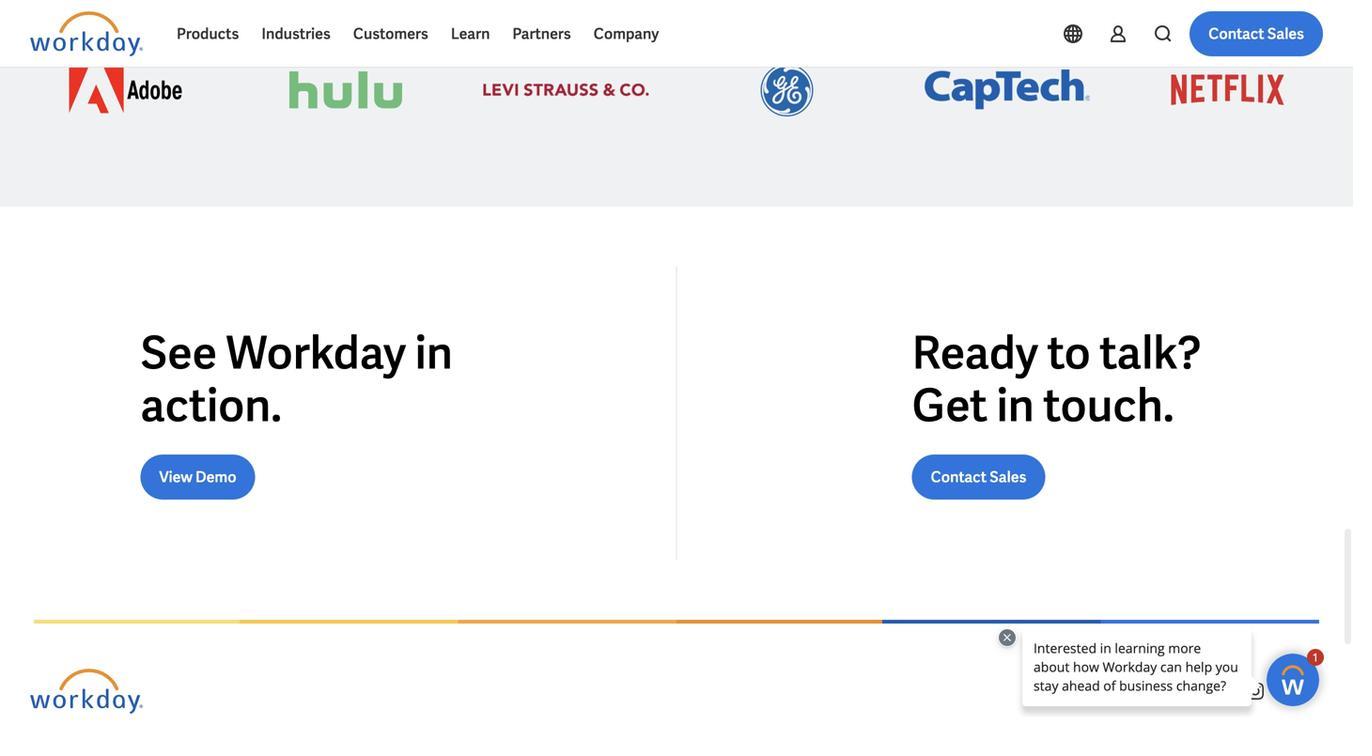 Task type: describe. For each thing, give the bounding box(es) containing it.
1 vertical spatial contact
[[931, 467, 987, 487]]

see workday in action.
[[140, 324, 453, 435]]

get
[[912, 376, 988, 435]]

adobe systems incorporated image
[[69, 64, 182, 116]]

workday
[[226, 324, 406, 382]]

products button
[[165, 11, 250, 56]]

demo
[[196, 467, 236, 487]]

view demo
[[159, 467, 236, 487]]

view
[[159, 467, 193, 487]]

to
[[1048, 324, 1091, 382]]

customers
[[353, 24, 429, 44]]

netflix image
[[1172, 64, 1285, 116]]

company
[[594, 24, 659, 44]]

industries button
[[250, 11, 342, 56]]

0 vertical spatial contact sales link
[[1190, 11, 1323, 56]]

go to instagram image
[[1245, 680, 1267, 703]]

learn
[[451, 24, 490, 44]]

customers button
[[342, 11, 440, 56]]

talk?
[[1100, 324, 1202, 382]]

go to twitter image
[[1109, 680, 1132, 703]]

1 go to the homepage image from the top
[[30, 11, 143, 56]]

2 go to the homepage image from the top
[[30, 669, 143, 714]]

company button
[[583, 11, 670, 56]]



Task type: locate. For each thing, give the bounding box(es) containing it.
1 vertical spatial contact sales
[[931, 467, 1027, 487]]

0 vertical spatial sales
[[1268, 24, 1305, 44]]

hulu, llc image
[[290, 64, 402, 116]]

contact sales for contact sales link to the left
[[931, 467, 1027, 487]]

contact sales link down the get on the bottom of page
[[912, 455, 1046, 500]]

general electric international, inc. image
[[761, 64, 813, 116]]

1 vertical spatial go to the homepage image
[[30, 669, 143, 714]]

touch.
[[1044, 376, 1175, 435]]

1 horizontal spatial sales
[[1268, 24, 1305, 44]]

1 horizontal spatial in
[[997, 376, 1035, 435]]

go to facebook image
[[1199, 680, 1222, 703]]

go to the homepage image
[[30, 11, 143, 56], [30, 669, 143, 714]]

in inside ready to talk? get in touch.
[[997, 376, 1035, 435]]

in
[[415, 324, 453, 382], [997, 376, 1035, 435]]

ready
[[912, 324, 1039, 382]]

0 vertical spatial go to the homepage image
[[30, 11, 143, 56]]

contact up netflix image
[[1209, 24, 1265, 44]]

0 vertical spatial contact sales
[[1209, 24, 1305, 44]]

0 horizontal spatial contact sales
[[931, 467, 1027, 487]]

action.
[[140, 376, 282, 435]]

go to linkedin image
[[1154, 680, 1177, 703]]

in inside see workday in action.
[[415, 324, 453, 382]]

see
[[140, 324, 217, 382]]

contact sales link
[[1190, 11, 1323, 56], [912, 455, 1046, 500]]

0 horizontal spatial sales
[[990, 467, 1027, 487]]

1 vertical spatial contact sales link
[[912, 455, 1046, 500]]

1 vertical spatial sales
[[990, 467, 1027, 487]]

1 horizontal spatial contact sales link
[[1190, 11, 1323, 56]]

0 horizontal spatial in
[[415, 324, 453, 382]]

sales for topmost contact sales link
[[1268, 24, 1305, 44]]

1 horizontal spatial contact sales
[[1209, 24, 1305, 44]]

contact down the get on the bottom of page
[[931, 467, 987, 487]]

contact sales up netflix image
[[1209, 24, 1305, 44]]

contact sales down the get on the bottom of page
[[931, 467, 1027, 487]]

0 horizontal spatial contact sales link
[[912, 455, 1046, 500]]

learn button
[[440, 11, 501, 56]]

levi strauss & co. image
[[484, 64, 649, 116]]

industries
[[262, 24, 331, 44]]

partners button
[[501, 11, 583, 56]]

capserveco limited partnership image
[[925, 64, 1090, 116]]

partners
[[513, 24, 571, 44]]

contact sales
[[1209, 24, 1305, 44], [931, 467, 1027, 487]]

go to youtube image
[[1290, 680, 1312, 703]]

contact sales link up netflix image
[[1190, 11, 1323, 56]]

1 horizontal spatial contact
[[1209, 24, 1265, 44]]

contact sales for topmost contact sales link
[[1209, 24, 1305, 44]]

sales for contact sales link to the left
[[990, 467, 1027, 487]]

0 horizontal spatial contact
[[931, 467, 987, 487]]

contact
[[1209, 24, 1265, 44], [931, 467, 987, 487]]

products
[[177, 24, 239, 44]]

0 vertical spatial contact
[[1209, 24, 1265, 44]]

ready to talk? get in touch.
[[912, 324, 1202, 435]]

sales
[[1268, 24, 1305, 44], [990, 467, 1027, 487]]

view demo link
[[140, 455, 255, 500]]



Task type: vqa. For each thing, say whether or not it's contained in the screenshot.
bottom Sales
yes



